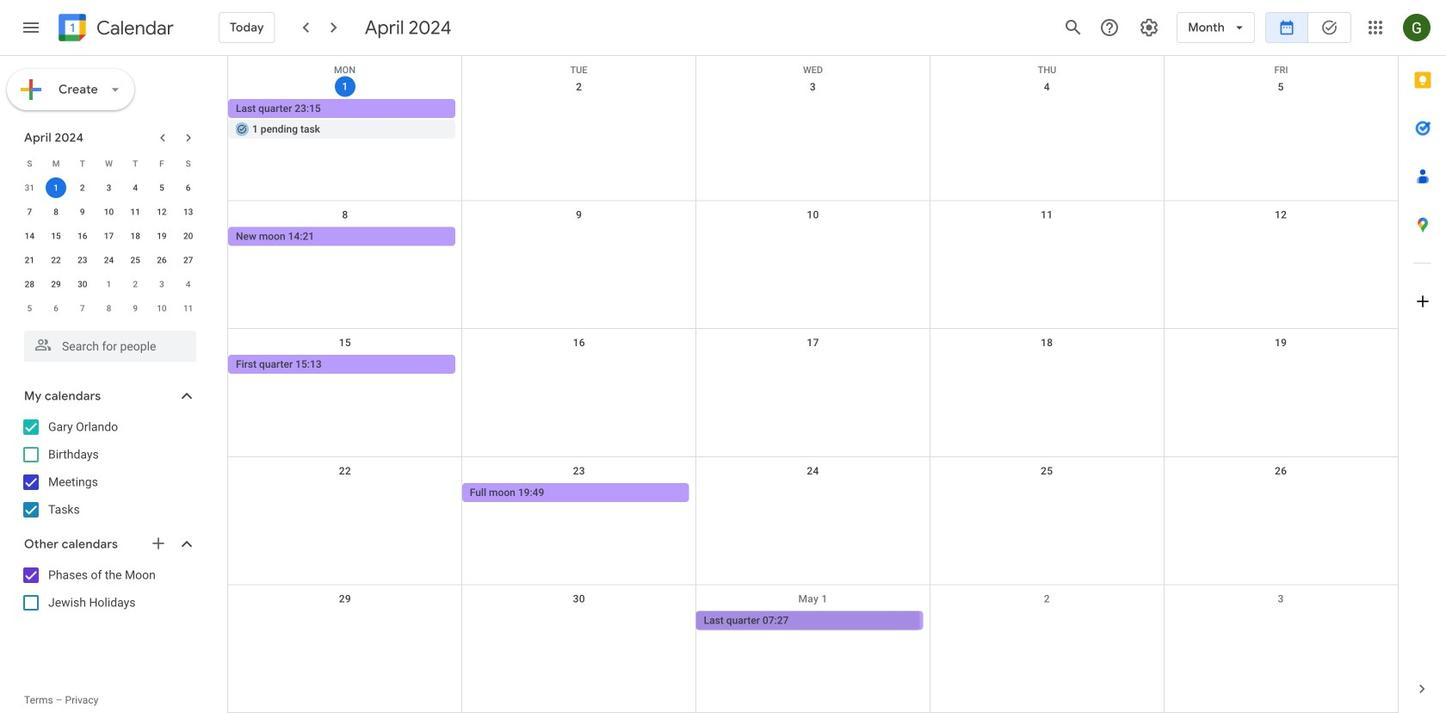 Task type: vqa. For each thing, say whether or not it's contained in the screenshot.
April 3 "element"
no



Task type: locate. For each thing, give the bounding box(es) containing it.
cell inside april 2024 grid
[[43, 176, 69, 200]]

11 element
[[125, 202, 146, 222]]

may 4 element
[[178, 274, 199, 295]]

may 11 element
[[178, 298, 199, 319]]

settings menu image
[[1140, 17, 1160, 38]]

22 element
[[46, 250, 66, 270]]

1, today element
[[46, 177, 66, 198]]

my calendars list
[[3, 413, 214, 524]]

19 element
[[152, 226, 172, 246]]

row
[[228, 56, 1399, 75], [228, 73, 1399, 201], [16, 152, 202, 176], [16, 176, 202, 200], [16, 200, 202, 224], [228, 201, 1399, 329], [16, 224, 202, 248], [16, 248, 202, 272], [16, 272, 202, 296], [16, 296, 202, 320], [228, 329, 1399, 457], [228, 457, 1399, 585], [228, 585, 1399, 713]]

5 element
[[152, 177, 172, 198]]

28 element
[[19, 274, 40, 295]]

30 element
[[72, 274, 93, 295]]

may 6 element
[[46, 298, 66, 319]]

heading inside 'calendar' "element"
[[93, 18, 174, 38]]

cell
[[228, 99, 462, 140], [462, 99, 696, 140], [696, 99, 931, 140], [931, 99, 1165, 140], [1165, 99, 1399, 140], [43, 176, 69, 200], [462, 227, 696, 248], [696, 227, 931, 248], [931, 227, 1165, 248], [1165, 227, 1399, 248], [462, 355, 696, 376], [696, 355, 931, 376], [931, 355, 1165, 376], [1165, 355, 1399, 376], [228, 483, 462, 504], [696, 483, 931, 504], [931, 483, 1165, 504], [1165, 483, 1399, 504], [228, 611, 462, 632], [462, 611, 696, 632], [931, 611, 1165, 632], [1165, 611, 1399, 632]]

march 31 element
[[19, 177, 40, 198]]

tab list
[[1400, 56, 1447, 665]]

17 element
[[99, 226, 119, 246]]

12 element
[[152, 202, 172, 222]]

27 element
[[178, 250, 199, 270]]

heading
[[93, 18, 174, 38]]

row group
[[16, 176, 202, 320]]

7 element
[[19, 202, 40, 222]]

15 element
[[46, 226, 66, 246]]

grid
[[227, 56, 1399, 713]]

3 element
[[99, 177, 119, 198]]

other calendars list
[[3, 562, 214, 617]]

None search field
[[0, 324, 214, 362]]

may 7 element
[[72, 298, 93, 319]]

4 element
[[125, 177, 146, 198]]



Task type: describe. For each thing, give the bounding box(es) containing it.
24 element
[[99, 250, 119, 270]]

16 element
[[72, 226, 93, 246]]

23 element
[[72, 250, 93, 270]]

8 element
[[46, 202, 66, 222]]

2 element
[[72, 177, 93, 198]]

13 element
[[178, 202, 199, 222]]

18 element
[[125, 226, 146, 246]]

calendar element
[[55, 10, 174, 48]]

may 3 element
[[152, 274, 172, 295]]

add other calendars image
[[150, 535, 167, 552]]

may 2 element
[[125, 274, 146, 295]]

9 element
[[72, 202, 93, 222]]

14 element
[[19, 226, 40, 246]]

may 5 element
[[19, 298, 40, 319]]

Search for people text field
[[34, 331, 186, 362]]

may 8 element
[[99, 298, 119, 319]]

main drawer image
[[21, 17, 41, 38]]

may 9 element
[[125, 298, 146, 319]]

april 2024 grid
[[16, 152, 202, 320]]

may 1 element
[[99, 274, 119, 295]]

10 element
[[99, 202, 119, 222]]

29 element
[[46, 274, 66, 295]]

21 element
[[19, 250, 40, 270]]

25 element
[[125, 250, 146, 270]]

26 element
[[152, 250, 172, 270]]

6 element
[[178, 177, 199, 198]]

may 10 element
[[152, 298, 172, 319]]

20 element
[[178, 226, 199, 246]]



